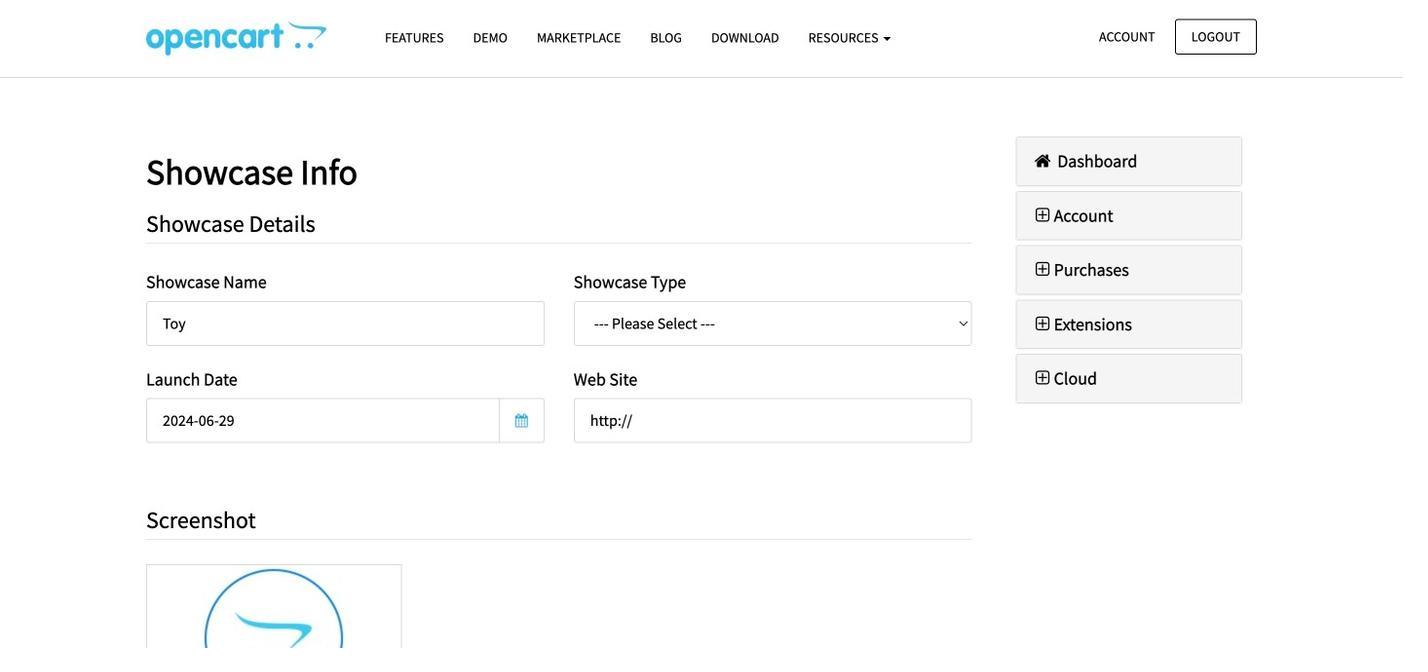Task type: locate. For each thing, give the bounding box(es) containing it.
2 vertical spatial plus square o image
[[1032, 370, 1054, 387]]

plus square o image
[[1032, 261, 1054, 278], [1032, 315, 1054, 333], [1032, 370, 1054, 387]]

Launch Date text field
[[146, 398, 500, 443]]

opencart - showcase image
[[146, 20, 326, 56]]

Project Web Site text field
[[574, 398, 972, 443]]

Project Name text field
[[146, 301, 545, 346]]

calendar image
[[515, 414, 528, 427]]

home image
[[1032, 152, 1054, 170]]

1 vertical spatial plus square o image
[[1032, 315, 1054, 333]]

3 plus square o image from the top
[[1032, 370, 1054, 387]]

0 vertical spatial plus square o image
[[1032, 261, 1054, 278]]



Task type: describe. For each thing, give the bounding box(es) containing it.
1 plus square o image from the top
[[1032, 261, 1054, 278]]

plus square o image
[[1032, 206, 1054, 224]]

2 plus square o image from the top
[[1032, 315, 1054, 333]]



Task type: vqa. For each thing, say whether or not it's contained in the screenshot.
rightmost An
no



